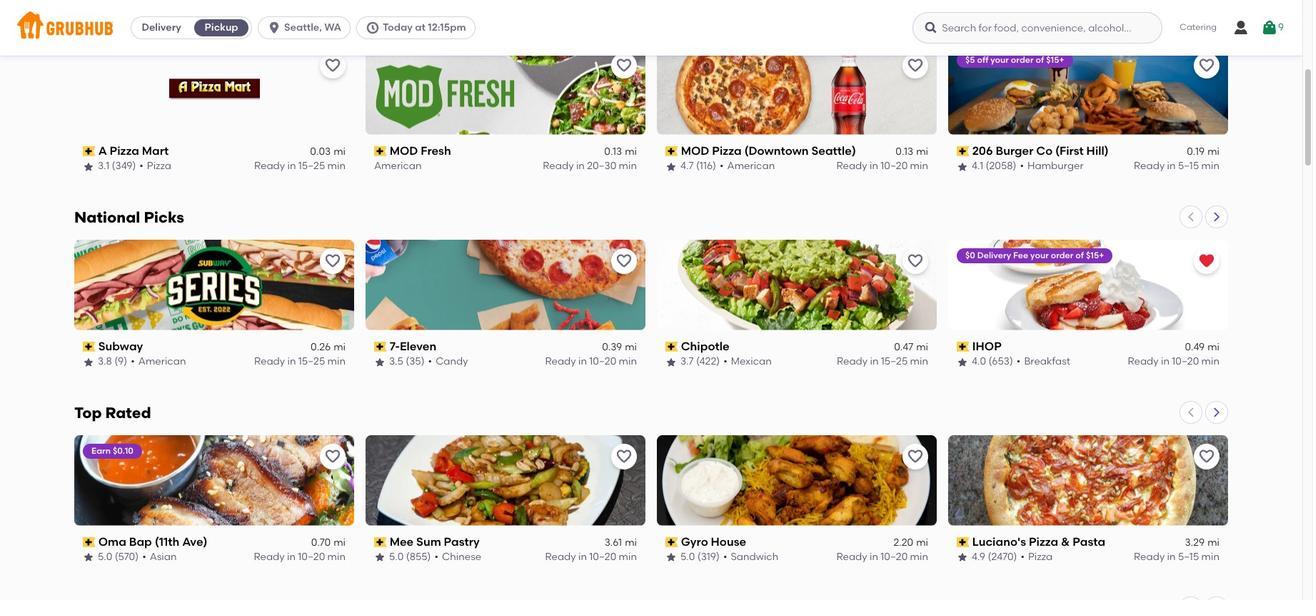 Task type: describe. For each thing, give the bounding box(es) containing it.
9 button
[[1261, 15, 1284, 41]]

proceed to checkout
[[1140, 548, 1244, 560]]

(2470)
[[988, 551, 1017, 564]]

(319)
[[697, 551, 720, 564]]

save this restaurant button for mee sum pastry
[[611, 444, 637, 470]]

breakfast
[[1024, 356, 1070, 368]]

7-
[[390, 340, 400, 353]]

ready for oma bap (11th ave)
[[254, 551, 285, 564]]

wa
[[324, 21, 341, 34]]

15–25 down 0.47
[[881, 356, 908, 368]]

min for chipotle
[[910, 356, 928, 368]]

• pizza for mart
[[139, 160, 171, 172]]

0.13 mi for mod pizza (downtown seattle)
[[896, 146, 928, 158]]

0.26 mi
[[311, 341, 346, 353]]

american for subway
[[138, 356, 186, 368]]

12:15pm
[[428, 21, 466, 34]]

mod pizza (downtown seattle)
[[681, 144, 856, 158]]

9
[[1278, 21, 1284, 33]]

10–20 for oma bap (11th ave)
[[298, 551, 325, 564]]

&
[[1061, 535, 1070, 549]]

• for gyro house
[[723, 551, 727, 564]]

7-eleven logo image
[[366, 240, 645, 330]]

in for chipotle
[[870, 356, 879, 368]]

save this restaurant image for mee sum pastry
[[615, 448, 633, 465]]

checkout
[[1196, 548, 1244, 560]]

mi for mod pizza (downtown seattle)
[[916, 146, 928, 158]]

Search for food, convenience, alcohol... search field
[[913, 12, 1163, 44]]

subscription pass image for a pizza mart
[[83, 146, 95, 156]]

1 horizontal spatial order
[[1051, 250, 1073, 260]]

save this restaurant image inside button
[[1198, 448, 1215, 465]]

star icon image for luciano's pizza & pasta
[[957, 552, 968, 564]]

10–20 for 7-eleven
[[589, 356, 616, 368]]

5.0 for gyro house
[[680, 551, 695, 564]]

• for chipotle
[[723, 356, 727, 368]]

ready for ihop
[[1128, 356, 1159, 368]]

min for mod pizza (downtown seattle)
[[910, 160, 928, 172]]

mi for subway
[[334, 341, 346, 353]]

min for 206 burger co (first hill)
[[1201, 160, 1219, 172]]

pasta
[[1073, 535, 1105, 549]]

min for 7-eleven
[[619, 356, 637, 368]]

subscription pass image for 206 burger co (first hill)
[[957, 146, 969, 156]]

seattle,
[[284, 21, 322, 34]]

chinese
[[442, 551, 481, 564]]

saved restaurant button
[[1194, 248, 1219, 274]]

• for a pizza mart
[[139, 160, 143, 172]]

(2058)
[[986, 160, 1016, 172]]

caret right icon image for don't break the bank
[[1211, 16, 1222, 27]]

0.70
[[311, 537, 331, 549]]

20–30
[[587, 160, 616, 172]]

4.9 (2470)
[[972, 551, 1017, 564]]

• pizza for &
[[1021, 551, 1053, 564]]

in for 206 burger co (first hill)
[[1167, 160, 1176, 172]]

0 vertical spatial $15+
[[1046, 55, 1064, 65]]

mi for luciano's pizza & pasta
[[1207, 537, 1219, 549]]

pizza down luciano's pizza & pasta
[[1028, 551, 1053, 564]]

subscription pass image for gyro house
[[665, 538, 678, 548]]

subway
[[98, 340, 143, 353]]

seattle, wa button
[[258, 16, 356, 39]]

mi for mod fresh
[[625, 146, 637, 158]]

ave)
[[182, 535, 207, 549]]

• for 206 burger co (first hill)
[[1020, 160, 1024, 172]]

0.39
[[602, 341, 622, 353]]

in for mod pizza (downtown seattle)
[[870, 160, 878, 172]]

house
[[711, 535, 746, 549]]

a pizza mart logo image
[[169, 44, 260, 135]]

in for gyro house
[[870, 551, 878, 564]]

a pizza mart
[[98, 144, 169, 158]]

0.13 for mod fresh
[[604, 146, 622, 158]]

ready for chipotle
[[837, 356, 868, 368]]

gyro house logo image
[[657, 435, 937, 526]]

star icon image for gyro house
[[665, 552, 677, 564]]

to
[[1183, 548, 1194, 560]]

10–20 for gyro house
[[881, 551, 908, 564]]

• for luciano's pizza & pasta
[[1021, 551, 1025, 564]]

at
[[415, 21, 426, 34]]

0.19
[[1187, 146, 1205, 158]]

min for luciano's pizza & pasta
[[1201, 551, 1219, 564]]

subscription pass image for ihop
[[957, 342, 969, 352]]

asian
[[150, 551, 177, 564]]

ready for mee sum pastry
[[545, 551, 576, 564]]

pastry
[[444, 535, 480, 549]]

(570)
[[115, 551, 139, 564]]

national picks
[[74, 208, 184, 226]]

off
[[977, 55, 988, 65]]

subscription pass image for mee sum pastry
[[374, 538, 387, 548]]

10–20 for mod pizza (downtown seattle)
[[881, 160, 908, 172]]

4.0 (653)
[[972, 356, 1013, 368]]

ready for mod fresh
[[543, 160, 574, 172]]

top
[[74, 404, 102, 422]]

caret right icon image for national picks
[[1211, 211, 1222, 223]]

mod for mod fresh
[[390, 144, 418, 158]]

star icon image for subway
[[83, 357, 94, 368]]

the
[[167, 13, 191, 31]]

mee sum pastry logo image
[[366, 435, 645, 526]]

in for a pizza mart
[[287, 160, 296, 172]]

subscription pass image for subway
[[83, 342, 95, 352]]

ready in 5–15 min for top rated
[[1134, 551, 1219, 564]]

save this restaurant button for mod pizza (downtown seattle)
[[902, 53, 928, 78]]

svg image inside today at 12:15pm button
[[366, 21, 380, 35]]

1 vertical spatial delivery
[[977, 250, 1011, 260]]

subscription pass image for luciano's pizza & pasta
[[957, 538, 969, 548]]

mexican
[[731, 356, 772, 368]]

seattle, wa
[[284, 21, 341, 34]]

mi for 206 burger co (first hill)
[[1207, 146, 1219, 158]]

burger
[[996, 144, 1033, 158]]

in for subway
[[287, 356, 296, 368]]

mee
[[390, 535, 414, 549]]

3.1 (349)
[[98, 160, 136, 172]]

mod pizza (downtown seattle) logo image
[[657, 44, 937, 135]]

15–25 for national picks
[[298, 356, 325, 368]]

svg image for 9
[[1261, 19, 1278, 36]]

chipotle logo image
[[657, 240, 937, 330]]

bap
[[129, 535, 152, 549]]

mi for mee sum pastry
[[625, 537, 637, 549]]

mi for oma bap (11th ave)
[[334, 537, 346, 549]]

1 horizontal spatial american
[[374, 160, 422, 172]]

break
[[118, 13, 163, 31]]

bank
[[194, 13, 233, 31]]

• hamburger
[[1020, 160, 1084, 172]]

• sandwich
[[723, 551, 778, 564]]

save this restaurant button for 7-eleven
[[611, 248, 637, 274]]

4.7 (116)
[[680, 160, 716, 172]]

in for mee sum pastry
[[578, 551, 587, 564]]

(349)
[[112, 160, 136, 172]]

4.1 (2058)
[[972, 160, 1016, 172]]

subscription pass image for chipotle
[[665, 342, 678, 352]]

1 horizontal spatial $15+
[[1086, 250, 1104, 260]]

ihop logo image
[[948, 240, 1228, 330]]

1 horizontal spatial svg image
[[1232, 19, 1249, 36]]

save this restaurant button for luciano's pizza & pasta
[[1194, 444, 1219, 470]]

0 horizontal spatial of
[[1036, 55, 1044, 65]]

mod fresh logo image
[[366, 44, 645, 135]]

206
[[972, 144, 993, 158]]

(653)
[[989, 356, 1013, 368]]

5.0 for mee sum pastry
[[389, 551, 404, 564]]

ready in 20–30 min
[[543, 160, 637, 172]]

caret left icon image for national picks
[[1185, 211, 1197, 223]]

0.03 mi
[[310, 146, 346, 158]]

delivery inside 'button'
[[142, 21, 181, 34]]

saved restaurant image
[[1198, 253, 1215, 270]]

1 horizontal spatial your
[[1030, 250, 1049, 260]]

3.5
[[389, 356, 403, 368]]

(11th
[[155, 535, 179, 549]]

3.5 (35)
[[389, 356, 425, 368]]

ready for luciano's pizza & pasta
[[1134, 551, 1165, 564]]

sum
[[416, 535, 441, 549]]

• for subway
[[131, 356, 135, 368]]

ready for 7-eleven
[[545, 356, 576, 368]]

10–20 for ihop
[[1172, 356, 1199, 368]]

(9)
[[114, 356, 127, 368]]



Task type: vqa. For each thing, say whether or not it's contained in the screenshot.


Task type: locate. For each thing, give the bounding box(es) containing it.
of
[[1036, 55, 1044, 65], [1075, 250, 1084, 260]]

3.7
[[680, 356, 694, 368]]

15–25 for don't break the bank
[[298, 160, 325, 172]]

• right (653)
[[1017, 356, 1021, 368]]

star icon image left 3.7
[[665, 357, 677, 368]]

min for subway
[[327, 356, 346, 368]]

chipotle
[[681, 340, 729, 353]]

delivery right $0
[[977, 250, 1011, 260]]

0.49 mi
[[1185, 341, 1219, 353]]

2 save this restaurant image from the top
[[1198, 448, 1215, 465]]

gyro
[[681, 535, 708, 549]]

(35)
[[406, 356, 425, 368]]

mi right 0.49
[[1207, 341, 1219, 353]]

• pizza down luciano's pizza & pasta
[[1021, 551, 1053, 564]]

5.0 for oma bap (11th ave)
[[98, 551, 112, 564]]

min down 0.47 mi
[[910, 356, 928, 368]]

3.61
[[605, 537, 622, 549]]

ready in 5–15 min down 3.29
[[1134, 551, 1219, 564]]

1 vertical spatial of
[[1075, 250, 1084, 260]]

1 horizontal spatial 0.13 mi
[[896, 146, 928, 158]]

2 vertical spatial caret left icon image
[[1185, 407, 1197, 418]]

1 0.13 mi from the left
[[604, 146, 637, 158]]

mi right 0.19
[[1207, 146, 1219, 158]]

star icon image for mee sum pastry
[[374, 552, 386, 564]]

svg image
[[1261, 19, 1278, 36], [267, 21, 281, 35], [924, 21, 938, 35]]

save this restaurant image for subway
[[324, 253, 341, 270]]

pizza up the (116)
[[712, 144, 742, 158]]

today
[[383, 21, 413, 34]]

min right 20–30
[[619, 160, 637, 172]]

caret left icon image for top rated
[[1185, 407, 1197, 418]]

• chinese
[[434, 551, 481, 564]]

1 horizontal spatial • american
[[720, 160, 775, 172]]

mod for mod pizza (downtown seattle)
[[681, 144, 709, 158]]

1 vertical spatial • pizza
[[1021, 551, 1053, 564]]

ready for subway
[[254, 356, 285, 368]]

• for 7-eleven
[[428, 356, 432, 368]]

ready in 10–20 min for 7-eleven
[[545, 356, 637, 368]]

5.0 down mee on the left of the page
[[389, 551, 404, 564]]

• right the (116)
[[720, 160, 724, 172]]

2 caret right icon image from the top
[[1211, 211, 1222, 223]]

0.03
[[310, 146, 331, 158]]

• american right the (9)
[[131, 356, 186, 368]]

• candy
[[428, 356, 468, 368]]

mi left "206"
[[916, 146, 928, 158]]

save this restaurant image for gyro house
[[907, 448, 924, 465]]

0.13 up 20–30
[[604, 146, 622, 158]]

your right off
[[990, 55, 1009, 65]]

star icon image
[[83, 161, 94, 173], [665, 161, 677, 173], [957, 161, 968, 173], [83, 357, 94, 368], [374, 357, 386, 368], [665, 357, 677, 368], [957, 357, 968, 368], [83, 552, 94, 564], [374, 552, 386, 564], [665, 552, 677, 564], [957, 552, 968, 564]]

1 ready in 5–15 min from the top
[[1134, 160, 1219, 172]]

subway  logo image
[[74, 240, 354, 330]]

caret right icon image for top rated
[[1211, 407, 1222, 418]]

mi right 0.03
[[334, 146, 346, 158]]

• american for mod pizza (downtown seattle)
[[720, 160, 775, 172]]

min for mee sum pastry
[[619, 551, 637, 564]]

ready in 10–20 min down 0.39
[[545, 356, 637, 368]]

• down mee sum pastry
[[434, 551, 438, 564]]

7-eleven
[[390, 340, 436, 353]]

star icon image left 3.1
[[83, 161, 94, 173]]

star icon image left the 5.0 (570)
[[83, 552, 94, 564]]

3.29
[[1185, 537, 1205, 549]]

1 vertical spatial caret right icon image
[[1211, 211, 1222, 223]]

save this restaurant button for gyro house
[[902, 444, 928, 470]]

star icon image left the 4.0
[[957, 357, 968, 368]]

$5 off your order of $15+
[[965, 55, 1064, 65]]

mi right 0.47
[[916, 341, 928, 353]]

min for mod fresh
[[619, 160, 637, 172]]

1 horizontal spatial mod
[[681, 144, 709, 158]]

1 save this restaurant image from the top
[[1198, 57, 1215, 74]]

in for 7-eleven
[[578, 356, 587, 368]]

0 vertical spatial order
[[1011, 55, 1034, 65]]

pizza for &
[[1029, 535, 1058, 549]]

$5
[[965, 55, 975, 65]]

star icon image for 7-eleven
[[374, 357, 386, 368]]

luciano's pizza & pasta logo image
[[948, 435, 1228, 526]]

2 0.13 from the left
[[896, 146, 913, 158]]

3.7 (422)
[[680, 356, 720, 368]]

3.61 mi
[[605, 537, 637, 549]]

• right the (9)
[[131, 356, 135, 368]]

• down burger
[[1020, 160, 1024, 172]]

fresh
[[421, 144, 451, 158]]

0 vertical spatial ready in 5–15 min
[[1134, 160, 1219, 172]]

0 horizontal spatial svg image
[[366, 21, 380, 35]]

1 vertical spatial save this restaurant image
[[1198, 448, 1215, 465]]

3.8
[[98, 356, 112, 368]]

min down 3.61 mi at the bottom
[[619, 551, 637, 564]]

min down 0.26 mi
[[327, 356, 346, 368]]

mi
[[334, 146, 346, 158], [625, 146, 637, 158], [916, 146, 928, 158], [1207, 146, 1219, 158], [334, 341, 346, 353], [625, 341, 637, 353], [916, 341, 928, 353], [1207, 341, 1219, 353], [334, 537, 346, 549], [625, 537, 637, 549], [916, 537, 928, 549], [1207, 537, 1219, 549]]

5–15 for top rated
[[1178, 551, 1199, 564]]

0 vertical spatial your
[[990, 55, 1009, 65]]

0.13
[[604, 146, 622, 158], [896, 146, 913, 158]]

ready in 15–25 min for national picks
[[254, 356, 346, 368]]

seattle)
[[811, 144, 856, 158]]

picks
[[144, 208, 184, 226]]

2 0.13 mi from the left
[[896, 146, 928, 158]]

ready in 15–25 min for don't break the bank
[[254, 160, 346, 172]]

1 5–15 from the top
[[1178, 160, 1199, 172]]

subscription pass image left oma
[[83, 538, 95, 548]]

mart
[[142, 144, 169, 158]]

1 vertical spatial $15+
[[1086, 250, 1104, 260]]

0.70 mi
[[311, 537, 346, 549]]

2 ready in 5–15 min from the top
[[1134, 551, 1219, 564]]

ready in 10–20 min down 3.61
[[545, 551, 637, 564]]

subscription pass image for mod fresh
[[374, 146, 387, 156]]

ready for a pizza mart
[[254, 160, 285, 172]]

3 caret left icon image from the top
[[1185, 407, 1197, 418]]

national
[[74, 208, 140, 226]]

oma bap (11th ave) logo image
[[74, 435, 354, 526]]

(422)
[[696, 356, 720, 368]]

0 horizontal spatial 0.13
[[604, 146, 622, 158]]

fee
[[1013, 250, 1028, 260]]

• breakfast
[[1017, 356, 1070, 368]]

• american for subway
[[131, 356, 186, 368]]

• for mod pizza (downtown seattle)
[[720, 160, 724, 172]]

star icon image left 5.0 (319) on the right of page
[[665, 552, 677, 564]]

0.26
[[311, 341, 331, 353]]

0 vertical spatial • american
[[720, 160, 775, 172]]

mi right 3.61
[[625, 537, 637, 549]]

• down bap
[[142, 551, 146, 564]]

0.13 mi up 20–30
[[604, 146, 637, 158]]

min down 0.19 mi
[[1201, 160, 1219, 172]]

caret right icon image up saved restaurant icon
[[1211, 211, 1222, 223]]

oma bap (11th ave)
[[98, 535, 207, 549]]

in for oma bap (11th ave)
[[287, 551, 296, 564]]

mi right the 0.70
[[334, 537, 346, 549]]

0 vertical spatial caret left icon image
[[1185, 16, 1197, 27]]

save this restaurant image for 7-eleven
[[615, 253, 633, 270]]

5.0 down gyro at the right of page
[[680, 551, 695, 564]]

proceed to checkout button
[[1096, 542, 1287, 568]]

sandwich
[[731, 551, 778, 564]]

0 horizontal spatial • american
[[131, 356, 186, 368]]

• asian
[[142, 551, 177, 564]]

min
[[327, 160, 346, 172], [619, 160, 637, 172], [910, 160, 928, 172], [1201, 160, 1219, 172], [327, 356, 346, 368], [619, 356, 637, 368], [910, 356, 928, 368], [1201, 356, 1219, 368], [327, 551, 346, 564], [619, 551, 637, 564], [910, 551, 928, 564], [1201, 551, 1219, 564]]

of right "fee"
[[1075, 250, 1084, 260]]

svg image
[[1232, 19, 1249, 36], [366, 21, 380, 35]]

1 vertical spatial • american
[[131, 356, 186, 368]]

save this restaurant image for mod pizza (downtown seattle)
[[907, 57, 924, 74]]

5–15
[[1178, 160, 1199, 172], [1178, 551, 1199, 564]]

2 vertical spatial caret right icon image
[[1211, 407, 1222, 418]]

hamburger
[[1027, 160, 1084, 172]]

ready in 5–15 min down 0.19
[[1134, 160, 1219, 172]]

• right (2470)
[[1021, 551, 1025, 564]]

1 vertical spatial order
[[1051, 250, 1073, 260]]

0 horizontal spatial delivery
[[142, 21, 181, 34]]

(116)
[[696, 160, 716, 172]]

0 horizontal spatial your
[[990, 55, 1009, 65]]

0 horizontal spatial order
[[1011, 55, 1034, 65]]

save this restaurant button for chipotle
[[902, 248, 928, 274]]

mi right 3.29
[[1207, 537, 1219, 549]]

5–15 down 3.29
[[1178, 551, 1199, 564]]

0.13 mi for mod fresh
[[604, 146, 637, 158]]

1 horizontal spatial • pizza
[[1021, 551, 1053, 564]]

2 caret left icon image from the top
[[1185, 211, 1197, 223]]

0 horizontal spatial mod
[[390, 144, 418, 158]]

$0 delivery fee your order of $15+
[[965, 250, 1104, 260]]

0 vertical spatial delivery
[[142, 21, 181, 34]]

hill)
[[1086, 144, 1109, 158]]

3 caret right icon image from the top
[[1211, 407, 1222, 418]]

0.13 right seattle)
[[896, 146, 913, 158]]

1 vertical spatial 5–15
[[1178, 551, 1199, 564]]

ready in 5–15 min
[[1134, 160, 1219, 172], [1134, 551, 1219, 564]]

1 horizontal spatial of
[[1075, 250, 1084, 260]]

ihop
[[972, 340, 1002, 353]]

1 vertical spatial caret left icon image
[[1185, 211, 1197, 223]]

1 caret left icon image from the top
[[1185, 16, 1197, 27]]

star icon image left 4.9
[[957, 552, 968, 564]]

mi up ready in 20–30 min
[[625, 146, 637, 158]]

mi for a pizza mart
[[334, 146, 346, 158]]

2 horizontal spatial 5.0
[[680, 551, 695, 564]]

star icon image left 4.1
[[957, 161, 968, 173]]

main navigation navigation
[[0, 0, 1302, 56]]

catering
[[1180, 22, 1217, 32]]

mi for chipotle
[[916, 341, 928, 353]]

0 vertical spatial caret right icon image
[[1211, 16, 1222, 27]]

star icon image for ihop
[[957, 357, 968, 368]]

order right "fee"
[[1051, 250, 1073, 260]]

ready in 10–20 min down the 0.70
[[254, 551, 346, 564]]

mod fresh
[[390, 144, 451, 158]]

delivery button
[[131, 16, 191, 39]]

of down the search for food, convenience, alcohol... search box
[[1036, 55, 1044, 65]]

min for gyro house
[[910, 551, 928, 564]]

min down 0.70 mi
[[327, 551, 346, 564]]

• right (35) on the left bottom
[[428, 356, 432, 368]]

min down 2.20 mi
[[910, 551, 928, 564]]

pizza for mart
[[110, 144, 139, 158]]

pickup button
[[191, 16, 251, 39]]

caret left icon image
[[1185, 16, 1197, 27], [1185, 211, 1197, 223], [1185, 407, 1197, 418]]

in for luciano's pizza & pasta
[[1167, 551, 1176, 564]]

$0.10
[[113, 446, 133, 456]]

ready in 15–25 min down 0.03
[[254, 160, 346, 172]]

ready in 15–25 min down 0.26
[[254, 356, 346, 368]]

0 horizontal spatial 5.0
[[98, 551, 112, 564]]

today at 12:15pm
[[383, 21, 466, 34]]

caret right icon image down 0.49 mi
[[1211, 407, 1222, 418]]

subscription pass image for oma bap (11th ave)
[[83, 538, 95, 548]]

star icon image left "3.5"
[[374, 357, 386, 368]]

don't break the bank
[[74, 13, 233, 31]]

2.20
[[894, 537, 913, 549]]

save this restaurant image for mod fresh
[[615, 57, 633, 74]]

1 mod from the left
[[390, 144, 418, 158]]

0 horizontal spatial 0.13 mi
[[604, 146, 637, 158]]

15–25 down 0.26
[[298, 356, 325, 368]]

your right "fee"
[[1030, 250, 1049, 260]]

206 burger co (first hill)
[[972, 144, 1109, 158]]

min for ihop
[[1201, 356, 1219, 368]]

luciano's pizza & pasta
[[972, 535, 1105, 549]]

(downtown
[[744, 144, 809, 158]]

save this restaurant button for mod fresh
[[611, 53, 637, 78]]

5.0 (319)
[[680, 551, 720, 564]]

in for ihop
[[1161, 356, 1169, 368]]

svg image inside 9 button
[[1261, 19, 1278, 36]]

mi for 7-eleven
[[625, 341, 637, 353]]

svg image left 9 button
[[1232, 19, 1249, 36]]

save this restaurant image for a pizza mart
[[324, 57, 341, 74]]

min down 0.39 mi
[[619, 356, 637, 368]]

caret left icon image for don't break the bank
[[1185, 16, 1197, 27]]

mi right 0.39
[[625, 341, 637, 353]]

mi right 0.26
[[334, 341, 346, 353]]

1 vertical spatial your
[[1030, 250, 1049, 260]]

1 5.0 from the left
[[98, 551, 112, 564]]

min down 3.29 mi
[[1201, 551, 1219, 564]]

in for mod fresh
[[576, 160, 585, 172]]

0.13 for mod pizza (downtown seattle)
[[896, 146, 913, 158]]

your
[[990, 55, 1009, 65], [1030, 250, 1049, 260]]

5.0
[[98, 551, 112, 564], [389, 551, 404, 564], [680, 551, 695, 564]]

1 0.13 from the left
[[604, 146, 622, 158]]

min left 4.1
[[910, 160, 928, 172]]

0 horizontal spatial american
[[138, 356, 186, 368]]

• for mee sum pastry
[[434, 551, 438, 564]]

• for ihop
[[1017, 356, 1021, 368]]

• down the house at the bottom right
[[723, 551, 727, 564]]

5.0 down oma
[[98, 551, 112, 564]]

min down 0.49 mi
[[1201, 356, 1219, 368]]

1 horizontal spatial 0.13
[[896, 146, 913, 158]]

earn $0.10
[[91, 446, 133, 456]]

0.47
[[894, 341, 913, 353]]

mod left fresh
[[390, 144, 418, 158]]

0 vertical spatial • pizza
[[139, 160, 171, 172]]

10–20 for mee sum pastry
[[589, 551, 616, 564]]

save this restaurant button for a pizza mart
[[320, 53, 346, 78]]

15–25 down 0.03
[[298, 160, 325, 172]]

2.20 mi
[[894, 537, 928, 549]]

mod up 4.7 (116)
[[681, 144, 709, 158]]

subscription pass image
[[83, 146, 95, 156], [374, 146, 387, 156], [665, 146, 678, 156], [374, 342, 387, 352], [957, 342, 969, 352], [374, 538, 387, 548], [665, 538, 678, 548], [957, 538, 969, 548]]

save this restaurant image
[[324, 57, 341, 74], [615, 57, 633, 74], [907, 57, 924, 74], [324, 253, 341, 270], [615, 253, 633, 270], [907, 253, 924, 270], [324, 448, 341, 465], [615, 448, 633, 465], [907, 448, 924, 465]]

star icon image for 206 burger co (first hill)
[[957, 161, 968, 173]]

ready in 5–15 min for don't break the bank
[[1134, 160, 1219, 172]]

star icon image left 3.8 at the bottom left of page
[[83, 357, 94, 368]]

subscription pass image left chipotle
[[665, 342, 678, 352]]

svg image left today
[[366, 21, 380, 35]]

2 5–15 from the top
[[1178, 551, 1199, 564]]

2 horizontal spatial american
[[727, 160, 775, 172]]

1 caret right icon image from the top
[[1211, 16, 1222, 27]]

luciano's
[[972, 535, 1026, 549]]

ready for 206 burger co (first hill)
[[1134, 160, 1165, 172]]

ready in 10–20 min down 0.49
[[1128, 356, 1219, 368]]

5–15 down 0.19
[[1178, 160, 1199, 172]]

0 horizontal spatial $15+
[[1046, 55, 1064, 65]]

0 vertical spatial save this restaurant image
[[1198, 57, 1215, 74]]

• pizza down mart
[[139, 160, 171, 172]]

2 5.0 from the left
[[389, 551, 404, 564]]

0 vertical spatial 5–15
[[1178, 160, 1199, 172]]

min for oma bap (11th ave)
[[327, 551, 346, 564]]

mod
[[390, 144, 418, 158], [681, 144, 709, 158]]

0 horizontal spatial svg image
[[267, 21, 281, 35]]

delivery left bank
[[142, 21, 181, 34]]

0 horizontal spatial • pizza
[[139, 160, 171, 172]]

order
[[1011, 55, 1034, 65], [1051, 250, 1073, 260]]

subscription pass image
[[957, 146, 969, 156], [83, 342, 95, 352], [665, 342, 678, 352], [83, 538, 95, 548]]

(first
[[1055, 144, 1084, 158]]

caret right icon image left 9 button
[[1211, 16, 1222, 27]]

subscription pass image for 7-eleven
[[374, 342, 387, 352]]

0.13 mi left "206"
[[896, 146, 928, 158]]

svg image inside seattle, wa button
[[267, 21, 281, 35]]

3.8 (9)
[[98, 356, 127, 368]]

pizza up (349)
[[110, 144, 139, 158]]

co
[[1036, 144, 1053, 158]]

(855)
[[406, 551, 431, 564]]

0 vertical spatial of
[[1036, 55, 1044, 65]]

1 horizontal spatial delivery
[[977, 250, 1011, 260]]

today at 12:15pm button
[[356, 16, 481, 39]]

2 horizontal spatial svg image
[[1261, 19, 1278, 36]]

ready in 15–25 min down 0.47
[[837, 356, 928, 368]]

star icon image left 5.0 (855)
[[374, 552, 386, 564]]

american down "mod pizza (downtown seattle)"
[[727, 160, 775, 172]]

• american down "mod pizza (downtown seattle)"
[[720, 160, 775, 172]]

206 burger co (first hill) logo image
[[948, 44, 1228, 135]]

order down the search for food, convenience, alcohol... search box
[[1011, 55, 1034, 65]]

ready in 10–20 min down seattle)
[[836, 160, 928, 172]]

1 vertical spatial ready in 5–15 min
[[1134, 551, 1219, 564]]

star icon image for chipotle
[[665, 357, 677, 368]]

oma
[[98, 535, 126, 549]]

2 mod from the left
[[681, 144, 709, 158]]

• right (422)
[[723, 356, 727, 368]]

min down 0.03 mi
[[327, 160, 346, 172]]

ready in 15–25 min
[[254, 160, 346, 172], [254, 356, 346, 368], [837, 356, 928, 368]]

mi right 2.20
[[916, 537, 928, 549]]

star icon image left 4.7
[[665, 161, 677, 173]]

5–15 for don't break the bank
[[1178, 160, 1199, 172]]

• down a pizza mart
[[139, 160, 143, 172]]

american down mod fresh
[[374, 160, 422, 172]]

ready for gyro house
[[836, 551, 867, 564]]

save this restaurant image
[[1198, 57, 1215, 74], [1198, 448, 1215, 465]]

star icon image for oma bap (11th ave)
[[83, 552, 94, 564]]

1 horizontal spatial svg image
[[924, 21, 938, 35]]

eleven
[[400, 340, 436, 353]]

• pizza
[[139, 160, 171, 172], [1021, 551, 1053, 564]]

a
[[98, 144, 107, 158]]

don't
[[74, 13, 115, 31]]

pizza down mart
[[147, 160, 171, 172]]

subscription pass image left the subway
[[83, 342, 95, 352]]

1 horizontal spatial 5.0
[[389, 551, 404, 564]]

min for a pizza mart
[[327, 160, 346, 172]]

pizza left &
[[1029, 535, 1058, 549]]

• for oma bap (11th ave)
[[142, 551, 146, 564]]

ready in 10–20 min down 2.20
[[836, 551, 928, 564]]

subscription pass image left "206"
[[957, 146, 969, 156]]

american right the (9)
[[138, 356, 186, 368]]

4.9
[[972, 551, 985, 564]]

candy
[[436, 356, 468, 368]]

3 5.0 from the left
[[680, 551, 695, 564]]

caret right icon image
[[1211, 16, 1222, 27], [1211, 211, 1222, 223], [1211, 407, 1222, 418]]



